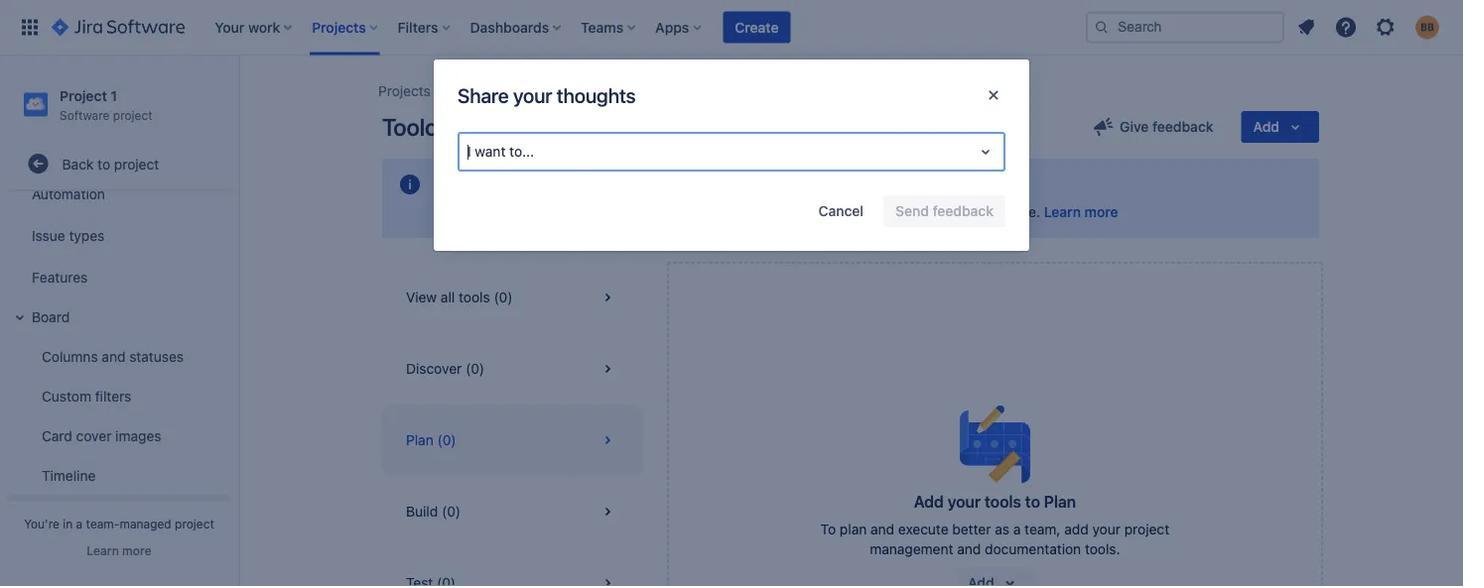 Task type: describe. For each thing, give the bounding box(es) containing it.
statuses
[[129, 348, 184, 365]]

1 for project 1 software project
[[111, 87, 117, 104]]

to inside the add your tools to plan to plan and execute better as a team, add your project management and documentation tools.
[[1025, 493, 1040, 512]]

your up better
[[948, 493, 981, 512]]

i
[[468, 143, 471, 160]]

in
[[63, 517, 73, 531]]

filters
[[95, 388, 131, 404]]

board button
[[8, 297, 230, 337]]

and down better
[[957, 542, 981, 558]]

plan inside the add your tools to plan to plan and execute better as a team, add your project management and documentation tools.
[[1044, 493, 1076, 512]]

right
[[974, 204, 1004, 220]]

learn inside welcome to your project toolchain discover integrations for your tools, connect work to your project, and manage it all right here. learn more
[[1044, 204, 1081, 220]]

project 1 software project
[[60, 87, 153, 122]]

tools for to
[[985, 493, 1021, 512]]

welcome
[[438, 175, 506, 194]]

columns and statuses
[[42, 348, 184, 365]]

add
[[1064, 522, 1089, 538]]

here.
[[1008, 204, 1040, 220]]

expand image
[[8, 306, 32, 330]]

team,
[[1025, 522, 1061, 538]]

build (0)
[[406, 504, 461, 520]]

0 horizontal spatial learn more button
[[87, 543, 152, 559]]

plan (0) button
[[382, 405, 643, 477]]

tools,
[[631, 204, 666, 220]]

card cover images
[[42, 428, 161, 444]]

learn more
[[87, 544, 152, 558]]

project 1 link
[[454, 79, 510, 103]]

want
[[475, 143, 506, 160]]

documentation
[[985, 542, 1081, 558]]

tools.
[[1085, 542, 1120, 558]]

project inside the add your tools to plan to plan and execute better as a team, add your project management and documentation tools.
[[1125, 522, 1170, 538]]

project 1
[[454, 83, 510, 99]]

tools for (0)
[[459, 289, 490, 306]]

project inside welcome to your project toolchain discover integrations for your tools, connect work to your project, and manage it all right here. learn more
[[566, 175, 619, 194]]

discover (0)
[[406, 361, 485, 377]]

primary element
[[12, 0, 1086, 55]]

projects link
[[378, 79, 431, 103]]

discover (0) button
[[382, 334, 643, 405]]

settings
[[583, 83, 634, 99]]

card
[[42, 428, 72, 444]]

custom filters link
[[20, 376, 230, 416]]

plan inside button
[[406, 432, 434, 449]]

custom
[[42, 388, 91, 404]]

1 vertical spatial more
[[122, 544, 152, 558]]

create
[[735, 19, 779, 35]]

software
[[60, 108, 110, 122]]

your up tools.
[[1093, 522, 1121, 538]]

(0) for build (0)
[[442, 504, 461, 520]]

all inside welcome to your project toolchain discover integrations for your tools, connect work to your project, and manage it all right here. learn more
[[956, 204, 971, 220]]

build (0) button
[[382, 477, 643, 548]]

back
[[62, 156, 94, 172]]

a inside the add your tools to plan to plan and execute better as a team, add your project management and documentation tools.
[[1013, 522, 1021, 538]]

discover inside welcome to your project toolchain discover integrations for your tools, connect work to your project, and manage it all right here. learn more
[[438, 204, 494, 220]]

share your thoughts
[[458, 84, 636, 107]]

connect
[[670, 204, 722, 220]]

all inside 'button'
[[441, 289, 455, 306]]

and inside welcome to your project toolchain discover integrations for your tools, connect work to your project, and manage it all right here. learn more
[[862, 204, 886, 220]]

view
[[406, 289, 437, 306]]

add your tools to plan to plan and execute better as a team, add your project management and documentation tools.
[[821, 493, 1170, 558]]

better
[[952, 522, 991, 538]]

to up integrations
[[510, 175, 525, 194]]

project settings link
[[534, 79, 634, 103]]

card cover images link
[[20, 416, 230, 456]]

close modal image
[[982, 83, 1006, 107]]

to
[[821, 522, 836, 538]]

your right "for"
[[599, 204, 627, 220]]

cancel
[[819, 203, 864, 219]]

project for project settings
[[534, 83, 579, 99]]

project inside "project 1 software project"
[[60, 87, 107, 104]]

cover
[[76, 428, 112, 444]]



Task type: vqa. For each thing, say whether or not it's contained in the screenshot.
LEARN in button
yes



Task type: locate. For each thing, give the bounding box(es) containing it.
more
[[1085, 204, 1118, 220], [122, 544, 152, 558]]

1 up i want to...
[[504, 83, 510, 99]]

and
[[862, 204, 886, 220], [102, 348, 126, 365], [871, 522, 895, 538], [957, 542, 981, 558]]

project up automation link at top
[[114, 156, 159, 172]]

a right the in
[[76, 517, 83, 531]]

1 vertical spatial discover
[[406, 361, 462, 377]]

create button
[[723, 11, 791, 43]]

1 vertical spatial plan
[[1044, 493, 1076, 512]]

project up "for"
[[566, 175, 619, 194]]

to right work
[[761, 204, 773, 220]]

back to project link
[[8, 144, 230, 184]]

all right view
[[441, 289, 455, 306]]

tools inside 'button'
[[459, 289, 490, 306]]

learn inside "button"
[[87, 544, 119, 558]]

(0) for plan (0)
[[437, 432, 456, 449]]

and right plan
[[871, 522, 895, 538]]

timeline link
[[20, 456, 230, 496]]

plan (0)
[[406, 432, 456, 449]]

0 vertical spatial discover
[[438, 204, 494, 220]]

to right back
[[97, 156, 110, 172]]

you're
[[24, 517, 59, 531]]

you're in a team-managed project
[[24, 517, 214, 531]]

0 vertical spatial tools
[[459, 289, 490, 306]]

discover inside button
[[406, 361, 462, 377]]

discover down welcome
[[438, 204, 494, 220]]

issue types link
[[8, 214, 230, 257]]

learn more button right here.
[[1044, 203, 1118, 222]]

(0) down view all tools (0)
[[466, 361, 485, 377]]

it
[[944, 204, 953, 220]]

give feedback button
[[1080, 111, 1226, 143]]

all right it
[[956, 204, 971, 220]]

all
[[956, 204, 971, 220], [441, 289, 455, 306]]

more inside welcome to your project toolchain discover integrations for your tools, connect work to your project, and manage it all right here. learn more
[[1085, 204, 1118, 220]]

timeline
[[42, 467, 96, 484]]

integrations
[[497, 204, 574, 220]]

1 vertical spatial learn
[[87, 544, 119, 558]]

plan
[[406, 432, 434, 449], [1044, 493, 1076, 512]]

0 horizontal spatial learn
[[87, 544, 119, 558]]

add
[[914, 493, 944, 512]]

1 horizontal spatial more
[[1085, 204, 1118, 220]]

(0) inside 'button'
[[494, 289, 513, 306]]

your
[[513, 84, 552, 107], [529, 175, 562, 194], [599, 204, 627, 220], [777, 204, 805, 220], [948, 493, 981, 512], [1093, 522, 1121, 538]]

tools
[[459, 289, 490, 306], [985, 493, 1021, 512]]

create banner
[[0, 0, 1463, 56]]

(0) down discover (0)
[[437, 432, 456, 449]]

1 horizontal spatial plan
[[1044, 493, 1076, 512]]

automation
[[32, 185, 105, 202]]

learn
[[1044, 204, 1081, 220], [87, 544, 119, 558]]

view all tools (0)
[[406, 289, 513, 306]]

group
[[4, 49, 230, 581]]

tools up as
[[985, 493, 1021, 512]]

1 horizontal spatial learn
[[1044, 204, 1081, 220]]

learn down the "team-" on the left of page
[[87, 544, 119, 558]]

1 inside project 1 link
[[504, 83, 510, 99]]

give
[[1120, 119, 1149, 135]]

share
[[458, 84, 509, 107]]

execute
[[898, 522, 949, 538]]

(0) right build
[[442, 504, 461, 520]]

learn right here.
[[1044, 204, 1081, 220]]

your right share at the left of page
[[513, 84, 552, 107]]

0 horizontal spatial all
[[441, 289, 455, 306]]

features
[[32, 269, 88, 285]]

project up toolchain
[[454, 83, 500, 99]]

custom filters
[[42, 388, 131, 404]]

plan up build
[[406, 432, 434, 449]]

project up software
[[60, 87, 107, 104]]

0 vertical spatial plan
[[406, 432, 434, 449]]

(0) up discover (0) button
[[494, 289, 513, 306]]

project settings
[[534, 83, 634, 99]]

0 vertical spatial learn more button
[[1044, 203, 1118, 222]]

team-
[[86, 517, 120, 531]]

more right here.
[[1085, 204, 1118, 220]]

types
[[69, 227, 105, 244]]

1 vertical spatial learn more button
[[87, 543, 152, 559]]

tools right view
[[459, 289, 490, 306]]

features link
[[8, 257, 230, 297]]

issue types
[[32, 227, 105, 244]]

0 horizontal spatial more
[[122, 544, 152, 558]]

project left settings
[[534, 83, 579, 99]]

project inside project settings link
[[534, 83, 579, 99]]

project inside project 1 link
[[454, 83, 500, 99]]

0 horizontal spatial project
[[60, 87, 107, 104]]

tools inside the add your tools to plan to plan and execute better as a team, add your project management and documentation tools.
[[985, 493, 1021, 512]]

0 horizontal spatial 1
[[111, 87, 117, 104]]

back to project
[[62, 156, 159, 172]]

to...
[[509, 143, 534, 160]]

managed
[[120, 517, 171, 531]]

toolchain
[[382, 113, 481, 141]]

project
[[113, 108, 153, 122], [114, 156, 159, 172], [566, 175, 619, 194], [175, 517, 214, 531], [1125, 522, 1170, 538]]

project right software
[[113, 108, 153, 122]]

project,
[[809, 204, 858, 220]]

learn more button down you're in a team-managed project
[[87, 543, 152, 559]]

1 horizontal spatial a
[[1013, 522, 1021, 538]]

and inside columns and statuses "link"
[[102, 348, 126, 365]]

0 horizontal spatial plan
[[406, 432, 434, 449]]

feedback
[[1153, 119, 1214, 135]]

and right 'project,'
[[862, 204, 886, 220]]

1 vertical spatial all
[[441, 289, 455, 306]]

a right as
[[1013, 522, 1021, 538]]

manage
[[890, 204, 941, 220]]

1 up back to project
[[111, 87, 117, 104]]

build
[[406, 504, 438, 520]]

discover
[[438, 204, 494, 220], [406, 361, 462, 377]]

1 horizontal spatial learn more button
[[1044, 203, 1118, 222]]

images
[[115, 428, 161, 444]]

board
[[32, 309, 70, 325]]

welcome to your project toolchain discover integrations for your tools, connect work to your project, and manage it all right here. learn more
[[438, 175, 1118, 220]]

0 vertical spatial all
[[956, 204, 971, 220]]

discover up 'plan (0)'
[[406, 361, 462, 377]]

issue
[[32, 227, 65, 244]]

1 horizontal spatial project
[[454, 83, 500, 99]]

open image
[[974, 140, 998, 164]]

1 vertical spatial tools
[[985, 493, 1021, 512]]

your left 'project,'
[[777, 204, 805, 220]]

i want to...
[[468, 143, 534, 160]]

0 vertical spatial learn
[[1044, 204, 1081, 220]]

automation link
[[8, 174, 230, 214]]

and up the filters
[[102, 348, 126, 365]]

to
[[97, 156, 110, 172], [510, 175, 525, 194], [761, 204, 773, 220], [1025, 493, 1040, 512]]

0 horizontal spatial tools
[[459, 289, 490, 306]]

1 for project 1
[[504, 83, 510, 99]]

1 horizontal spatial tools
[[985, 493, 1021, 512]]

give feedback
[[1120, 119, 1214, 135]]

group containing automation
[[4, 49, 230, 581]]

1 horizontal spatial all
[[956, 204, 971, 220]]

project right managed
[[175, 517, 214, 531]]

search image
[[1094, 19, 1110, 35]]

cancel button
[[807, 196, 876, 227]]

management
[[870, 542, 954, 558]]

1 horizontal spatial 1
[[504, 83, 510, 99]]

(0)
[[494, 289, 513, 306], [466, 361, 485, 377], [437, 432, 456, 449], [442, 504, 461, 520]]

project
[[454, 83, 500, 99], [534, 83, 579, 99], [60, 87, 107, 104]]

for
[[577, 204, 595, 220]]

your up integrations
[[529, 175, 562, 194]]

project inside "project 1 software project"
[[113, 108, 153, 122]]

0 vertical spatial more
[[1085, 204, 1118, 220]]

as
[[995, 522, 1010, 538]]

to up team,
[[1025, 493, 1040, 512]]

plan
[[840, 522, 867, 538]]

thoughts
[[557, 84, 636, 107]]

learn more button
[[1044, 203, 1118, 222], [87, 543, 152, 559]]

project for project 1
[[454, 83, 500, 99]]

project right the add
[[1125, 522, 1170, 538]]

a
[[76, 517, 83, 531], [1013, 522, 1021, 538]]

jira software image
[[52, 15, 185, 39], [52, 15, 185, 39]]

1 inside "project 1 software project"
[[111, 87, 117, 104]]

0 horizontal spatial a
[[76, 517, 83, 531]]

projects
[[378, 83, 431, 99]]

plan up the add
[[1044, 493, 1076, 512]]

more down managed
[[122, 544, 152, 558]]

Search field
[[1086, 11, 1285, 43]]

work
[[726, 204, 757, 220]]

view all tools (0) button
[[382, 262, 643, 334]]

2 horizontal spatial project
[[534, 83, 579, 99]]

(0) for discover (0)
[[466, 361, 485, 377]]

columns
[[42, 348, 98, 365]]

columns and statuses link
[[20, 337, 230, 376]]

toolchain
[[622, 175, 691, 194]]



